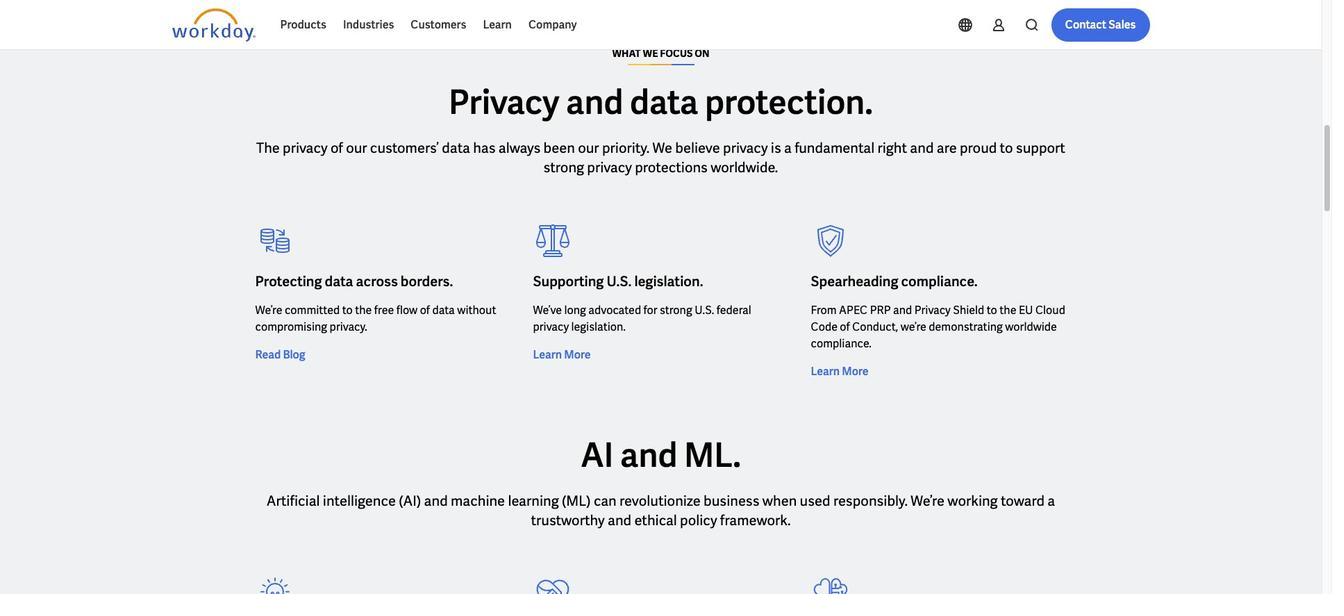 Task type: vqa. For each thing, say whether or not it's contained in the screenshot.
Spearheading Learn More
yes



Task type: locate. For each thing, give the bounding box(es) containing it.
1 the from the left
[[355, 303, 372, 318]]

supporting u.s. legislation.
[[533, 272, 704, 290]]

our
[[346, 139, 367, 157], [578, 139, 599, 157]]

1 horizontal spatial our
[[578, 139, 599, 157]]

is
[[771, 139, 782, 157]]

0 horizontal spatial our
[[346, 139, 367, 157]]

0 vertical spatial more
[[564, 347, 591, 362]]

learn button
[[475, 8, 520, 42]]

0 vertical spatial a
[[785, 139, 792, 157]]

learn more link down code
[[811, 363, 869, 380]]

protecting
[[255, 272, 322, 290]]

privacy down priority.
[[587, 158, 632, 177]]

intelligence
[[323, 492, 396, 510]]

we're up compromising
[[255, 303, 282, 318]]

a inside the privacy of our customers' data has always been our priority. we believe privacy is a fundamental right and are proud to support strong privacy protections worldwide.
[[785, 139, 792, 157]]

we've
[[533, 303, 562, 318]]

company
[[529, 17, 577, 32]]

and inside the privacy of our customers' data has always been our priority. we believe privacy is a fundamental right and are proud to support strong privacy protections worldwide.
[[911, 139, 934, 157]]

trustworthy
[[531, 511, 605, 530]]

1 horizontal spatial compliance.
[[902, 272, 978, 290]]

0 horizontal spatial strong
[[544, 158, 585, 177]]

what we focus on
[[613, 47, 710, 60]]

we're left working
[[911, 492, 945, 510]]

learn more link for spearheading
[[811, 363, 869, 380]]

flow
[[397, 303, 418, 318]]

more for supporting
[[564, 347, 591, 362]]

of inside the privacy of our customers' data has always been our priority. we believe privacy is a fundamental right and are proud to support strong privacy protections worldwide.
[[331, 139, 343, 157]]

to right shield
[[987, 303, 998, 318]]

1 horizontal spatial a
[[1048, 492, 1056, 510]]

1 horizontal spatial learn more
[[811, 364, 869, 379]]

1 vertical spatial strong
[[660, 303, 693, 318]]

learn more link
[[533, 347, 591, 363], [811, 363, 869, 380]]

0 horizontal spatial of
[[331, 139, 343, 157]]

compliance. up shield
[[902, 272, 978, 290]]

revolutionize
[[620, 492, 701, 510]]

to up privacy.
[[342, 303, 353, 318]]

learn more link down long
[[533, 347, 591, 363]]

we're
[[255, 303, 282, 318], [911, 492, 945, 510]]

more
[[564, 347, 591, 362], [842, 364, 869, 379]]

1 horizontal spatial strong
[[660, 303, 693, 318]]

2 vertical spatial of
[[840, 320, 850, 334]]

privacy up worldwide.
[[723, 139, 768, 157]]

to
[[1000, 139, 1014, 157], [342, 303, 353, 318], [987, 303, 998, 318]]

data left without
[[433, 303, 455, 318]]

1 horizontal spatial privacy
[[915, 303, 951, 318]]

1 vertical spatial u.s.
[[695, 303, 715, 318]]

learn down code
[[811, 364, 840, 379]]

learn more
[[533, 347, 591, 362], [811, 364, 869, 379]]

working
[[948, 492, 998, 510]]

u.s. up advocated on the left bottom of the page
[[607, 272, 632, 290]]

1 horizontal spatial more
[[842, 364, 869, 379]]

of down apec
[[840, 320, 850, 334]]

right
[[878, 139, 908, 157]]

1 vertical spatial privacy
[[915, 303, 951, 318]]

advocated
[[589, 303, 642, 318]]

1 vertical spatial compliance.
[[811, 336, 872, 351]]

to inside the from apec prp and privacy shield to the eu cloud code of conduct, we're demonstrating worldwide compliance.
[[987, 303, 998, 318]]

2 the from the left
[[1000, 303, 1017, 318]]

learn more down long
[[533, 347, 591, 362]]

industries button
[[335, 8, 403, 42]]

the inside the from apec prp and privacy shield to the eu cloud code of conduct, we're demonstrating worldwide compliance.
[[1000, 303, 1017, 318]]

1 vertical spatial of
[[420, 303, 430, 318]]

0 vertical spatial u.s.
[[607, 272, 632, 290]]

of right flow
[[420, 303, 430, 318]]

0 vertical spatial learn more
[[533, 347, 591, 362]]

0 horizontal spatial learn more
[[533, 347, 591, 362]]

0 vertical spatial we're
[[255, 303, 282, 318]]

ethical
[[635, 511, 677, 530]]

the left free on the left bottom of page
[[355, 303, 372, 318]]

artificial intelligence (ai) and machine learning (ml) can revolutionize business when used responsibly. we're working toward a trustworthy and ethical policy framework.
[[267, 492, 1056, 530]]

ml.
[[684, 434, 741, 477]]

strong
[[544, 158, 585, 177], [660, 303, 693, 318]]

0 horizontal spatial we're
[[255, 303, 282, 318]]

a inside artificial intelligence (ai) and machine learning (ml) can revolutionize business when used responsibly. we're working toward a trustworthy and ethical policy framework.
[[1048, 492, 1056, 510]]

privacy inside the from apec prp and privacy shield to the eu cloud code of conduct, we're demonstrating worldwide compliance.
[[915, 303, 951, 318]]

0 horizontal spatial more
[[564, 347, 591, 362]]

for
[[644, 303, 658, 318]]

and up priority.
[[566, 81, 624, 124]]

we're committed to the free flow of data without compromising privacy.
[[255, 303, 497, 334]]

the left eu
[[1000, 303, 1017, 318]]

1 vertical spatial learn more
[[811, 364, 869, 379]]

privacy and data protection.
[[449, 81, 874, 124]]

1 horizontal spatial to
[[987, 303, 998, 318]]

our left the customers'
[[346, 139, 367, 157]]

free
[[374, 303, 394, 318]]

apec
[[840, 303, 868, 318]]

1 our from the left
[[346, 139, 367, 157]]

legislation. up for
[[635, 272, 704, 290]]

privacy down we've
[[533, 320, 569, 334]]

legislation.
[[635, 272, 704, 290], [572, 320, 626, 334]]

1 horizontal spatial learn
[[533, 347, 562, 362]]

worldwide.
[[711, 158, 779, 177]]

more down long
[[564, 347, 591, 362]]

without
[[457, 303, 497, 318]]

0 horizontal spatial learn more link
[[533, 347, 591, 363]]

strong down been
[[544, 158, 585, 177]]

1 vertical spatial we're
[[911, 492, 945, 510]]

learning
[[508, 492, 559, 510]]

we're
[[901, 320, 927, 334]]

code
[[811, 320, 838, 334]]

compliance. down code
[[811, 336, 872, 351]]

1 horizontal spatial we're
[[911, 492, 945, 510]]

learn more for spearheading
[[811, 364, 869, 379]]

1 vertical spatial legislation.
[[572, 320, 626, 334]]

learn down we've
[[533, 347, 562, 362]]

priority.
[[602, 139, 650, 157]]

privacy inside 'we've long advocated for strong u.s. federal privacy legislation.'
[[533, 320, 569, 334]]

learn left company
[[483, 17, 512, 32]]

from apec prp and privacy shield to the eu cloud code of conduct, we're demonstrating worldwide compliance.
[[811, 303, 1066, 351]]

legislation. down advocated on the left bottom of the page
[[572, 320, 626, 334]]

0 vertical spatial strong
[[544, 158, 585, 177]]

our right been
[[578, 139, 599, 157]]

focus
[[660, 47, 693, 60]]

compliance.
[[902, 272, 978, 290], [811, 336, 872, 351]]

spearheading compliance.
[[811, 272, 978, 290]]

a
[[785, 139, 792, 157], [1048, 492, 1056, 510]]

1 horizontal spatial the
[[1000, 303, 1017, 318]]

strong inside 'we've long advocated for strong u.s. federal privacy legislation.'
[[660, 303, 693, 318]]

1 vertical spatial learn
[[533, 347, 562, 362]]

and up we're
[[894, 303, 913, 318]]

privacy.
[[330, 320, 368, 334]]

protections
[[635, 158, 708, 177]]

2 horizontal spatial to
[[1000, 139, 1014, 157]]

privacy up always
[[449, 81, 560, 124]]

strong right for
[[660, 303, 693, 318]]

privacy up we're
[[915, 303, 951, 318]]

1 horizontal spatial u.s.
[[695, 303, 715, 318]]

2 horizontal spatial learn
[[811, 364, 840, 379]]

more down "conduct,"
[[842, 364, 869, 379]]

privacy
[[449, 81, 560, 124], [915, 303, 951, 318]]

data
[[630, 81, 699, 124], [442, 139, 470, 157], [325, 272, 353, 290], [433, 303, 455, 318]]

1 vertical spatial more
[[842, 364, 869, 379]]

a right is
[[785, 139, 792, 157]]

1 vertical spatial a
[[1048, 492, 1056, 510]]

data left has
[[442, 139, 470, 157]]

privacy
[[283, 139, 328, 157], [723, 139, 768, 157], [587, 158, 632, 177], [533, 320, 569, 334]]

learn more down code
[[811, 364, 869, 379]]

we've long advocated for strong u.s. federal privacy legislation.
[[533, 303, 752, 334]]

of
[[331, 139, 343, 157], [420, 303, 430, 318], [840, 320, 850, 334]]

to right proud in the right of the page
[[1000, 139, 1014, 157]]

2 vertical spatial learn
[[811, 364, 840, 379]]

0 vertical spatial learn
[[483, 17, 512, 32]]

of left the customers'
[[331, 139, 343, 157]]

u.s. left federal at the right bottom
[[695, 303, 715, 318]]

products button
[[272, 8, 335, 42]]

the
[[355, 303, 372, 318], [1000, 303, 1017, 318]]

demonstrating
[[929, 320, 1003, 334]]

1 horizontal spatial learn more link
[[811, 363, 869, 380]]

customers'
[[370, 139, 439, 157]]

0 horizontal spatial to
[[342, 303, 353, 318]]

0 horizontal spatial the
[[355, 303, 372, 318]]

0 vertical spatial legislation.
[[635, 272, 704, 290]]

0 horizontal spatial learn
[[483, 17, 512, 32]]

proud
[[960, 139, 997, 157]]

u.s.
[[607, 272, 632, 290], [695, 303, 715, 318]]

always
[[499, 139, 541, 157]]

0 vertical spatial of
[[331, 139, 343, 157]]

0 horizontal spatial legislation.
[[572, 320, 626, 334]]

2 horizontal spatial of
[[840, 320, 850, 334]]

a right toward at the bottom right of the page
[[1048, 492, 1056, 510]]

policy
[[680, 511, 718, 530]]

0 horizontal spatial a
[[785, 139, 792, 157]]

and left are
[[911, 139, 934, 157]]

on
[[695, 47, 710, 60]]

learn for spearheading
[[811, 364, 840, 379]]

fundamental
[[795, 139, 875, 157]]

1 horizontal spatial of
[[420, 303, 430, 318]]

0 horizontal spatial compliance.
[[811, 336, 872, 351]]

and
[[566, 81, 624, 124], [911, 139, 934, 157], [894, 303, 913, 318], [621, 434, 678, 477], [424, 492, 448, 510], [608, 511, 632, 530]]

0 vertical spatial privacy
[[449, 81, 560, 124]]



Task type: describe. For each thing, give the bounding box(es) containing it.
the privacy of our customers' data has always been our priority. we believe privacy is a fundamental right and are proud to support strong privacy protections worldwide.
[[256, 139, 1066, 177]]

data up the we
[[630, 81, 699, 124]]

learn more for supporting
[[533, 347, 591, 362]]

and down can at the bottom
[[608, 511, 632, 530]]

supporting
[[533, 272, 604, 290]]

data inside we're committed to the free flow of data without compromising privacy.
[[433, 303, 455, 318]]

we
[[653, 139, 673, 157]]

ai and ml.
[[581, 434, 741, 477]]

compliance. inside the from apec prp and privacy shield to the eu cloud code of conduct, we're demonstrating worldwide compliance.
[[811, 336, 872, 351]]

are
[[937, 139, 957, 157]]

eu
[[1019, 303, 1034, 318]]

federal
[[717, 303, 752, 318]]

machine
[[451, 492, 505, 510]]

and inside the from apec prp and privacy shield to the eu cloud code of conduct, we're demonstrating worldwide compliance.
[[894, 303, 913, 318]]

used
[[800, 492, 831, 510]]

of inside we're committed to the free flow of data without compromising privacy.
[[420, 303, 430, 318]]

prp
[[871, 303, 891, 318]]

data inside the privacy of our customers' data has always been our priority. we believe privacy is a fundamental right and are proud to support strong privacy protections worldwide.
[[442, 139, 470, 157]]

ai
[[581, 434, 614, 477]]

spearheading
[[811, 272, 899, 290]]

we're inside we're committed to the free flow of data without compromising privacy.
[[255, 303, 282, 318]]

business
[[704, 492, 760, 510]]

protecting data across borders.
[[255, 272, 453, 290]]

when
[[763, 492, 797, 510]]

framework.
[[721, 511, 791, 530]]

learn more link for supporting
[[533, 347, 591, 363]]

can
[[594, 492, 617, 510]]

privacy right the
[[283, 139, 328, 157]]

u.s. inside 'we've long advocated for strong u.s. federal privacy legislation.'
[[695, 303, 715, 318]]

toward
[[1001, 492, 1045, 510]]

believe
[[676, 139, 720, 157]]

read
[[255, 347, 281, 362]]

learn for supporting
[[533, 347, 562, 362]]

learn inside dropdown button
[[483, 17, 512, 32]]

shield
[[954, 303, 985, 318]]

committed
[[285, 303, 340, 318]]

products
[[280, 17, 327, 32]]

strong inside the privacy of our customers' data has always been our priority. we believe privacy is a fundamental right and are proud to support strong privacy protections worldwide.
[[544, 158, 585, 177]]

read blog
[[255, 347, 306, 362]]

from
[[811, 303, 837, 318]]

0 vertical spatial compliance.
[[902, 272, 978, 290]]

been
[[544, 139, 575, 157]]

customers
[[411, 17, 467, 32]]

to inside the privacy of our customers' data has always been our priority. we believe privacy is a fundamental right and are proud to support strong privacy protections worldwide.
[[1000, 139, 1014, 157]]

compromising
[[255, 320, 327, 334]]

the
[[256, 139, 280, 157]]

contact
[[1066, 17, 1107, 32]]

0 horizontal spatial u.s.
[[607, 272, 632, 290]]

more for spearheading
[[842, 364, 869, 379]]

(ai)
[[399, 492, 421, 510]]

go to the homepage image
[[172, 8, 255, 42]]

we're inside artificial intelligence (ai) and machine learning (ml) can revolutionize business when used responsibly. we're working toward a trustworthy and ethical policy framework.
[[911, 492, 945, 510]]

long
[[565, 303, 586, 318]]

data left across
[[325, 272, 353, 290]]

of inside the from apec prp and privacy shield to the eu cloud code of conduct, we're demonstrating worldwide compliance.
[[840, 320, 850, 334]]

contact sales link
[[1052, 8, 1150, 42]]

responsibly.
[[834, 492, 908, 510]]

legislation. inside 'we've long advocated for strong u.s. federal privacy legislation.'
[[572, 320, 626, 334]]

contact sales
[[1066, 17, 1137, 32]]

the inside we're committed to the free flow of data without compromising privacy.
[[355, 303, 372, 318]]

company button
[[520, 8, 586, 42]]

worldwide
[[1006, 320, 1058, 334]]

across
[[356, 272, 398, 290]]

artificial
[[267, 492, 320, 510]]

we
[[643, 47, 659, 60]]

and right '(ai)' on the left of the page
[[424, 492, 448, 510]]

1 horizontal spatial legislation.
[[635, 272, 704, 290]]

(ml)
[[562, 492, 591, 510]]

to inside we're committed to the free flow of data without compromising privacy.
[[342, 303, 353, 318]]

customers button
[[403, 8, 475, 42]]

2 our from the left
[[578, 139, 599, 157]]

cloud
[[1036, 303, 1066, 318]]

sales
[[1109, 17, 1137, 32]]

read blog link
[[255, 347, 306, 363]]

0 horizontal spatial privacy
[[449, 81, 560, 124]]

and up revolutionize
[[621, 434, 678, 477]]

blog
[[283, 347, 306, 362]]

industries
[[343, 17, 394, 32]]

support
[[1017, 139, 1066, 157]]

has
[[473, 139, 496, 157]]

protection.
[[705, 81, 874, 124]]

what
[[613, 47, 641, 60]]

conduct,
[[853, 320, 899, 334]]

borders.
[[401, 272, 453, 290]]



